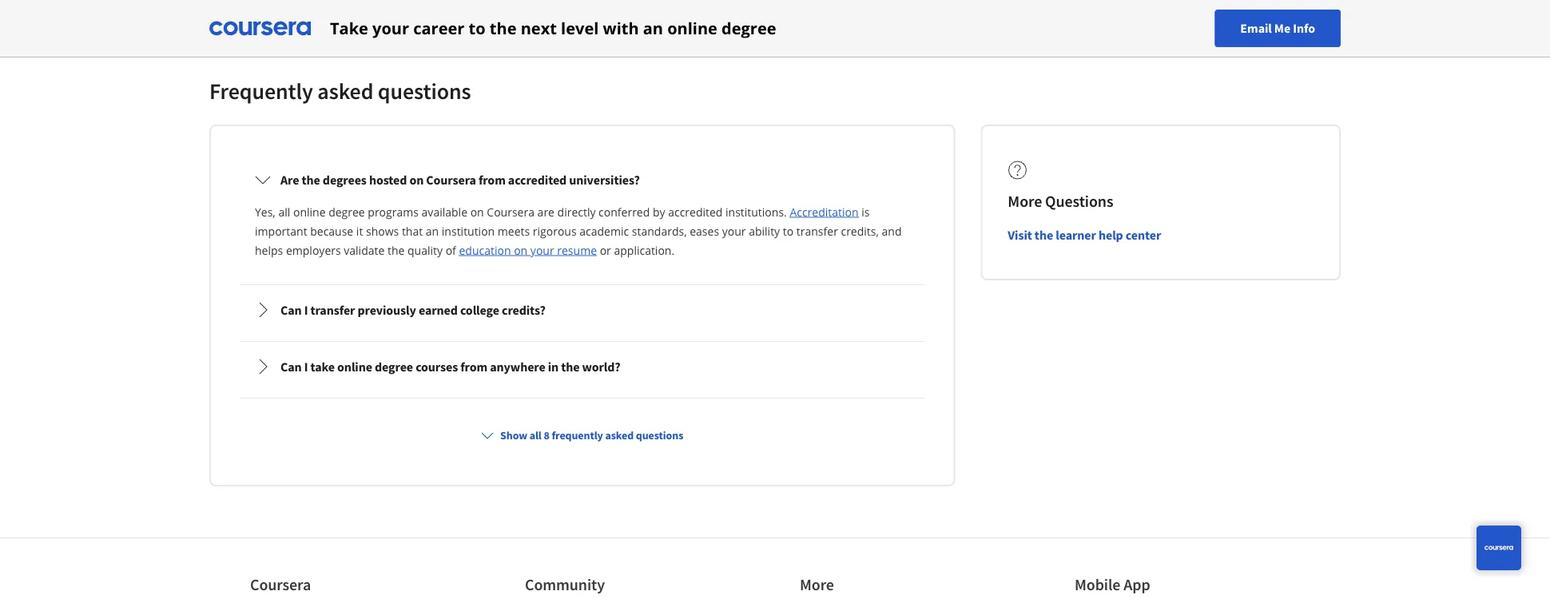 Task type: vqa. For each thing, say whether or not it's contained in the screenshot.
programs
yes



Task type: describe. For each thing, give the bounding box(es) containing it.
the right are
[[302, 172, 320, 188]]

with
[[603, 17, 639, 39]]

frequently
[[552, 428, 603, 443]]

the right 'in'
[[561, 359, 580, 375]]

it
[[356, 223, 363, 239]]

can i transfer previously earned college credits?
[[280, 302, 546, 318]]

ability
[[749, 223, 780, 239]]

career
[[413, 17, 465, 39]]

is
[[862, 204, 870, 219]]

are
[[537, 204, 555, 219]]

from for accredited
[[479, 172, 506, 188]]

community
[[525, 575, 605, 595]]

frequently asked questions
[[209, 77, 471, 105]]

can i transfer previously earned college credits? button
[[242, 288, 922, 332]]

frequently
[[209, 77, 313, 105]]

validate
[[344, 243, 385, 258]]

are the degrees hosted on coursera from accredited universities?
[[280, 172, 640, 188]]

1 vertical spatial accredited
[[668, 204, 723, 219]]

8
[[544, 428, 550, 443]]

are the degrees hosted on coursera from accredited universities? button
[[242, 157, 922, 202]]

because
[[310, 223, 353, 239]]

email me info
[[1241, 20, 1315, 36]]

coursera image
[[209, 16, 311, 41]]

that
[[402, 223, 423, 239]]

app
[[1124, 575, 1150, 595]]

employers
[[286, 243, 341, 258]]

0 horizontal spatial online
[[293, 204, 326, 219]]

yes, all online degree programs available on coursera are directly conferred by accredited institutions. accreditation
[[255, 204, 859, 219]]

rigorous
[[533, 223, 577, 239]]

transfer inside is important because it shows that an institution meets rigorous academic standards, eases your ability to transfer credits, and helps employers validate the quality of
[[797, 223, 838, 239]]

standards,
[[632, 223, 687, 239]]

resume
[[557, 243, 597, 258]]

coursera inside dropdown button
[[426, 172, 476, 188]]

0 vertical spatial to
[[469, 17, 486, 39]]

hosted
[[369, 172, 407, 188]]

courses
[[416, 359, 458, 375]]

i for transfer
[[304, 302, 308, 318]]

meets
[[498, 223, 530, 239]]

quality
[[408, 243, 443, 258]]

2 horizontal spatial online
[[667, 17, 718, 39]]

academic
[[580, 223, 629, 239]]

universities?
[[569, 172, 640, 188]]

1 vertical spatial on
[[470, 204, 484, 219]]

all for yes,
[[278, 204, 290, 219]]

an inside is important because it shows that an institution meets rigorous academic standards, eases your ability to transfer credits, and helps employers validate the quality of
[[426, 223, 439, 239]]

degree inside dropdown button
[[375, 359, 413, 375]]

by
[[653, 204, 665, 219]]

can i take online degree courses from anywhere in the world?
[[280, 359, 621, 375]]

show all 8 frequently asked questions button
[[475, 421, 690, 450]]

in
[[548, 359, 559, 375]]

accredited inside dropdown button
[[508, 172, 567, 188]]

email me info button
[[1215, 10, 1341, 47]]

accreditation link
[[790, 204, 859, 219]]

1 horizontal spatial an
[[643, 17, 663, 39]]

learner
[[1056, 227, 1096, 243]]

2 vertical spatial your
[[530, 243, 554, 258]]

more questions
[[1008, 191, 1114, 211]]

directly
[[557, 204, 596, 219]]

take your career to the next level with an online degree
[[330, 17, 776, 39]]

help
[[1099, 227, 1123, 243]]

0 vertical spatial your
[[372, 17, 409, 39]]

on inside dropdown button
[[409, 172, 424, 188]]

questions inside dropdown button
[[636, 428, 683, 443]]

programs
[[368, 204, 419, 219]]

college
[[460, 302, 499, 318]]

more for more questions
[[1008, 191, 1042, 211]]

accreditation
[[790, 204, 859, 219]]

application.
[[614, 243, 675, 258]]

institutions.
[[726, 204, 787, 219]]

credits,
[[841, 223, 879, 239]]

earned
[[419, 302, 458, 318]]

1 vertical spatial coursera
[[487, 204, 535, 219]]

institution
[[442, 223, 495, 239]]

center
[[1126, 227, 1161, 243]]

and
[[882, 223, 902, 239]]



Task type: locate. For each thing, give the bounding box(es) containing it.
all inside collapsed list
[[278, 204, 290, 219]]

0 vertical spatial i
[[304, 302, 308, 318]]

can for can i transfer previously earned college credits?
[[280, 302, 302, 318]]

your down rigorous
[[530, 243, 554, 258]]

on down meets
[[514, 243, 528, 258]]

transfer left previously
[[310, 302, 355, 318]]

2 horizontal spatial degree
[[722, 17, 776, 39]]

1 vertical spatial i
[[304, 359, 308, 375]]

collapsed list
[[237, 152, 928, 402]]

can left take
[[280, 359, 302, 375]]

i down employers
[[304, 302, 308, 318]]

of
[[446, 243, 456, 258]]

1 vertical spatial transfer
[[310, 302, 355, 318]]

1 horizontal spatial questions
[[636, 428, 683, 443]]

2 i from the top
[[304, 359, 308, 375]]

education on your resume link
[[459, 243, 597, 258]]

1 vertical spatial an
[[426, 223, 439, 239]]

1 vertical spatial questions
[[636, 428, 683, 443]]

visit the learner help center
[[1008, 227, 1161, 243]]

online right take
[[337, 359, 372, 375]]

education on your resume or application.
[[459, 243, 675, 258]]

all left 8
[[530, 428, 542, 443]]

2 vertical spatial online
[[337, 359, 372, 375]]

to right "career"
[[469, 17, 486, 39]]

1 horizontal spatial more
[[1008, 191, 1042, 211]]

online
[[667, 17, 718, 39], [293, 204, 326, 219], [337, 359, 372, 375]]

1 can from the top
[[280, 302, 302, 318]]

education
[[459, 243, 511, 258]]

asked down take at the left of page
[[318, 77, 373, 105]]

degree
[[722, 17, 776, 39], [329, 204, 365, 219], [375, 359, 413, 375]]

is important because it shows that an institution meets rigorous academic standards, eases your ability to transfer credits, and helps employers validate the quality of
[[255, 204, 902, 258]]

0 horizontal spatial questions
[[378, 77, 471, 105]]

the
[[490, 17, 517, 39], [302, 172, 320, 188], [1035, 227, 1053, 243], [388, 243, 405, 258], [561, 359, 580, 375]]

1 horizontal spatial asked
[[605, 428, 634, 443]]

your down institutions.
[[722, 223, 746, 239]]

0 horizontal spatial asked
[[318, 77, 373, 105]]

more inside frequently asked questions element
[[1008, 191, 1042, 211]]

frequently asked questions element
[[197, 77, 1354, 499]]

0 vertical spatial all
[[278, 204, 290, 219]]

0 horizontal spatial accredited
[[508, 172, 567, 188]]

0 vertical spatial online
[[667, 17, 718, 39]]

can for can i take online degree courses from anywhere in the world?
[[280, 359, 302, 375]]

1 vertical spatial your
[[722, 223, 746, 239]]

1 horizontal spatial on
[[470, 204, 484, 219]]

can i take online degree courses from anywhere in the world? button
[[242, 344, 922, 389]]

asked right frequently
[[605, 428, 634, 443]]

accredited up are
[[508, 172, 567, 188]]

take
[[330, 17, 368, 39]]

1 horizontal spatial online
[[337, 359, 372, 375]]

an
[[643, 17, 663, 39], [426, 223, 439, 239]]

shows
[[366, 223, 399, 239]]

1 horizontal spatial accredited
[[668, 204, 723, 219]]

from
[[479, 172, 506, 188], [460, 359, 488, 375]]

2 vertical spatial degree
[[375, 359, 413, 375]]

1 horizontal spatial transfer
[[797, 223, 838, 239]]

to inside is important because it shows that an institution meets rigorous academic standards, eases your ability to transfer credits, and helps employers validate the quality of
[[783, 223, 794, 239]]

2 horizontal spatial your
[[722, 223, 746, 239]]

accredited up eases
[[668, 204, 723, 219]]

i for take
[[304, 359, 308, 375]]

info
[[1293, 20, 1315, 36]]

credits?
[[502, 302, 546, 318]]

more
[[1008, 191, 1042, 211], [800, 575, 834, 595]]

0 vertical spatial from
[[479, 172, 506, 188]]

can inside can i transfer previously earned college credits? dropdown button
[[280, 302, 302, 318]]

0 horizontal spatial on
[[409, 172, 424, 188]]

the down shows
[[388, 243, 405, 258]]

your inside is important because it shows that an institution meets rigorous academic standards, eases your ability to transfer credits, and helps employers validate the quality of
[[722, 223, 746, 239]]

1 horizontal spatial to
[[783, 223, 794, 239]]

show
[[500, 428, 527, 443]]

2 vertical spatial on
[[514, 243, 528, 258]]

i
[[304, 302, 308, 318], [304, 359, 308, 375]]

the right visit
[[1035, 227, 1053, 243]]

mobile
[[1075, 575, 1121, 595]]

0 vertical spatial coursera
[[426, 172, 476, 188]]

0 vertical spatial on
[[409, 172, 424, 188]]

email
[[1241, 20, 1272, 36]]

or
[[600, 243, 611, 258]]

1 vertical spatial asked
[[605, 428, 634, 443]]

transfer inside dropdown button
[[310, 302, 355, 318]]

1 vertical spatial degree
[[329, 204, 365, 219]]

1 vertical spatial can
[[280, 359, 302, 375]]

2 can from the top
[[280, 359, 302, 375]]

helps
[[255, 243, 283, 258]]

1 vertical spatial all
[[530, 428, 542, 443]]

0 vertical spatial questions
[[378, 77, 471, 105]]

all inside dropdown button
[[530, 428, 542, 443]]

me
[[1274, 20, 1291, 36]]

0 horizontal spatial more
[[800, 575, 834, 595]]

previously
[[358, 302, 416, 318]]

0 vertical spatial more
[[1008, 191, 1042, 211]]

asked inside dropdown button
[[605, 428, 634, 443]]

the left 'next'
[[490, 17, 517, 39]]

take
[[310, 359, 335, 375]]

an right that
[[426, 223, 439, 239]]

all
[[278, 204, 290, 219], [530, 428, 542, 443]]

accredited
[[508, 172, 567, 188], [668, 204, 723, 219]]

mobile app
[[1075, 575, 1150, 595]]

on
[[409, 172, 424, 188], [470, 204, 484, 219], [514, 243, 528, 258]]

0 vertical spatial an
[[643, 17, 663, 39]]

1 horizontal spatial degree
[[375, 359, 413, 375]]

coursera
[[426, 172, 476, 188], [487, 204, 535, 219], [250, 575, 311, 595]]

2 horizontal spatial coursera
[[487, 204, 535, 219]]

important
[[255, 223, 307, 239]]

1 vertical spatial to
[[783, 223, 794, 239]]

2 horizontal spatial on
[[514, 243, 528, 258]]

available
[[422, 204, 467, 219]]

the inside is important because it shows that an institution meets rigorous academic standards, eases your ability to transfer credits, and helps employers validate the quality of
[[388, 243, 405, 258]]

0 horizontal spatial all
[[278, 204, 290, 219]]

i left take
[[304, 359, 308, 375]]

can
[[280, 302, 302, 318], [280, 359, 302, 375]]

1 i from the top
[[304, 302, 308, 318]]

can inside can i take online degree courses from anywhere in the world? dropdown button
[[280, 359, 302, 375]]

0 horizontal spatial transfer
[[310, 302, 355, 318]]

world?
[[582, 359, 621, 375]]

online up because
[[293, 204, 326, 219]]

0 vertical spatial degree
[[722, 17, 776, 39]]

yes,
[[255, 204, 276, 219]]

0 horizontal spatial to
[[469, 17, 486, 39]]

1 vertical spatial more
[[800, 575, 834, 595]]

degrees
[[323, 172, 367, 188]]

questions
[[378, 77, 471, 105], [636, 428, 683, 443]]

all for show
[[530, 428, 542, 443]]

eases
[[690, 223, 719, 239]]

on up institution
[[470, 204, 484, 219]]

transfer down accreditation "link"
[[797, 223, 838, 239]]

online right with
[[667, 17, 718, 39]]

more for more
[[800, 575, 834, 595]]

to right ability
[[783, 223, 794, 239]]

from for anywhere
[[460, 359, 488, 375]]

on right the hosted
[[409, 172, 424, 188]]

0 horizontal spatial degree
[[329, 204, 365, 219]]

1 vertical spatial online
[[293, 204, 326, 219]]

0 horizontal spatial an
[[426, 223, 439, 239]]

online inside dropdown button
[[337, 359, 372, 375]]

0 vertical spatial transfer
[[797, 223, 838, 239]]

1 horizontal spatial coursera
[[426, 172, 476, 188]]

from right courses
[[460, 359, 488, 375]]

0 horizontal spatial coursera
[[250, 575, 311, 595]]

1 horizontal spatial your
[[530, 243, 554, 258]]

2 vertical spatial coursera
[[250, 575, 311, 595]]

1 vertical spatial from
[[460, 359, 488, 375]]

1 horizontal spatial all
[[530, 428, 542, 443]]

0 vertical spatial asked
[[318, 77, 373, 105]]

0 horizontal spatial your
[[372, 17, 409, 39]]

your right take at the left of page
[[372, 17, 409, 39]]

your
[[372, 17, 409, 39], [722, 223, 746, 239], [530, 243, 554, 258]]

visit the learner help center link
[[1008, 227, 1161, 243]]

anywhere
[[490, 359, 546, 375]]

can down helps
[[280, 302, 302, 318]]

visit
[[1008, 227, 1032, 243]]

next
[[521, 17, 557, 39]]

show all 8 frequently asked questions
[[500, 428, 683, 443]]

are
[[280, 172, 299, 188]]

0 vertical spatial accredited
[[508, 172, 567, 188]]

all right 'yes,'
[[278, 204, 290, 219]]

transfer
[[797, 223, 838, 239], [310, 302, 355, 318]]

0 vertical spatial can
[[280, 302, 302, 318]]

conferred
[[599, 204, 650, 219]]

an right with
[[643, 17, 663, 39]]

from up meets
[[479, 172, 506, 188]]

level
[[561, 17, 599, 39]]

questions
[[1045, 191, 1114, 211]]

asked
[[318, 77, 373, 105], [605, 428, 634, 443]]



